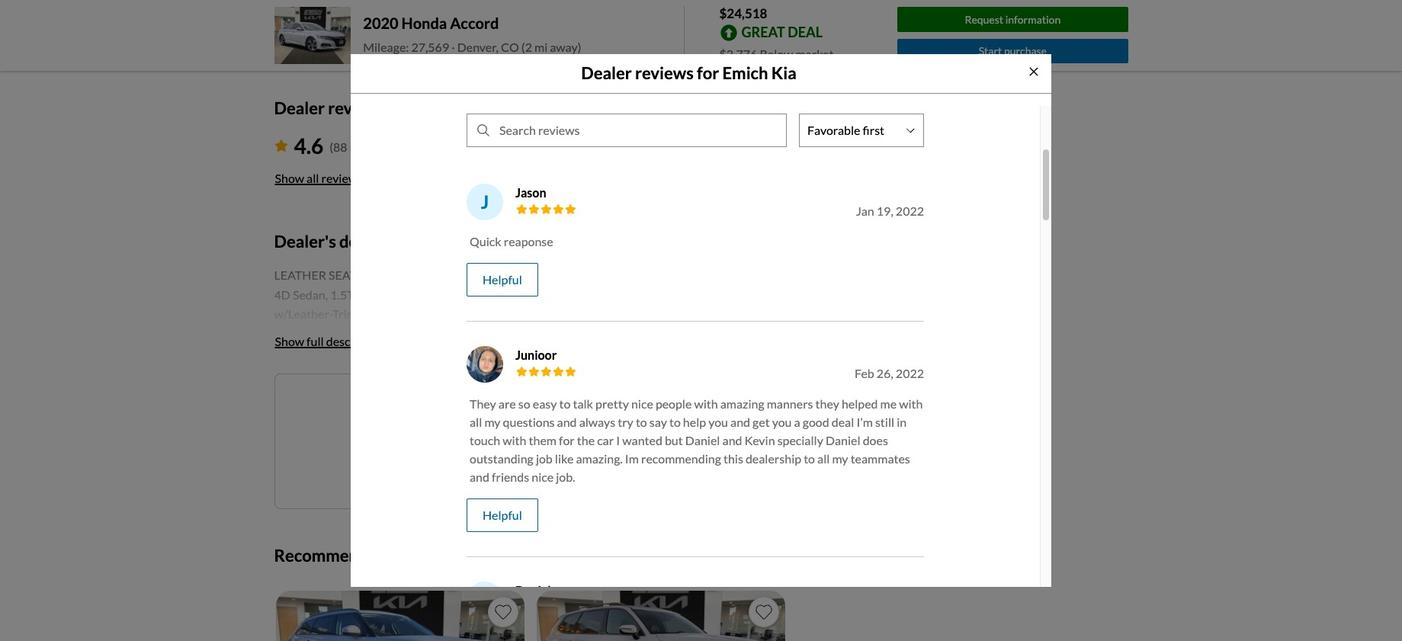 Task type: locate. For each thing, give the bounding box(es) containing it.
2 horizontal spatial all
[[818, 451, 830, 466]]

0 vertical spatial helpful button
[[467, 263, 538, 297]]

0 horizontal spatial all
[[307, 171, 319, 185]]

say
[[650, 415, 667, 429]]

26,
[[877, 366, 894, 381]]

0 vertical spatial all
[[307, 171, 319, 185]]

1 horizontal spatial all
[[470, 415, 482, 429]]

with up help
[[694, 397, 718, 411]]

a
[[795, 415, 801, 429]]

me inside button
[[538, 443, 555, 458]]

to right say
[[670, 415, 681, 429]]

0 horizontal spatial for
[[559, 433, 575, 448]]

1 horizontal spatial for
[[697, 63, 720, 83]]

helpful button
[[467, 263, 538, 297], [467, 499, 538, 532]]

2 vertical spatial dealer
[[274, 98, 325, 119]]

helpful button for they are so easy to talk pretty nice people with amazing manners they helped me with all my questions and always try to say to help you and get you a good deal i'm still in touch with them for the car i wanted but daniel and kevin specially daniel does outstanding job like amazing. im recommending this dealership to all my teammates and friends nice job.
[[467, 499, 538, 532]]

with up in at the bottom right
[[900, 397, 923, 411]]

2 horizontal spatial this
[[724, 451, 744, 466]]

for
[[697, 63, 720, 83], [559, 433, 575, 448]]

but
[[665, 433, 683, 448]]

me
[[881, 397, 897, 411], [467, 401, 484, 415], [538, 443, 555, 458]]

mileage:
[[363, 40, 409, 54]]

them
[[529, 433, 557, 448]]

2 helpful from the top
[[483, 508, 522, 522]]

kia
[[772, 63, 797, 83]]

still
[[876, 415, 895, 429]]

recommended from this dealer
[[274, 546, 508, 566]]

my
[[485, 415, 501, 429], [833, 451, 849, 466]]

teammates
[[851, 451, 911, 466]]

dealer inside dialog
[[582, 63, 632, 83]]

reviews down (88
[[322, 171, 363, 185]]

2 horizontal spatial me
[[881, 397, 897, 411]]

this
[[588, 401, 609, 415], [724, 451, 744, 466], [430, 546, 457, 566]]

0 vertical spatial 2022
[[896, 204, 925, 218]]

helpful down quick reaponse
[[483, 272, 522, 287]]

this inside they are so easy to talk pretty nice people with amazing manners they helped me with all my questions and always try to say to help you and get you a good deal i'm still in touch with them for the car i wanted but daniel and kevin specially daniel does outstanding job like amazing. im recommending this dealership to all my teammates and friends nice job.
[[724, 451, 744, 466]]

1 vertical spatial description
[[326, 334, 387, 349]]

2 vertical spatial reviews
[[322, 171, 363, 185]]

description
[[339, 231, 424, 252], [326, 334, 387, 349]]

all inside button
[[307, 171, 319, 185]]

like inside they are so easy to talk pretty nice people with amazing manners they helped me with all my questions and always try to say to help you and get you a good deal i'm still in touch with them for the car i wanted but daniel and kevin specially daniel does outstanding job like amazing. im recommending this dealership to all my teammates and friends nice job.
[[555, 451, 574, 466]]

0 vertical spatial helpful
[[483, 272, 522, 287]]

1 horizontal spatial nice
[[632, 397, 654, 411]]

1 show from the top
[[275, 171, 304, 185]]

me inside they are so easy to talk pretty nice people with amazing manners they helped me with all my questions and always try to say to help you and get you a good deal i'm still in touch with them for the car i wanted but daniel and kevin specially daniel does outstanding job like amazing. im recommending this dealership to all my teammates and friends nice job.
[[881, 397, 897, 411]]

0 vertical spatial this
[[588, 401, 609, 415]]

·
[[452, 40, 455, 54]]

show down star image
[[275, 171, 304, 185]]

amazing.
[[576, 451, 623, 466]]

1 vertical spatial this
[[724, 451, 744, 466]]

0 horizontal spatial me
[[467, 401, 484, 415]]

dialog containing j
[[351, 0, 1052, 642]]

listings
[[525, 401, 564, 415]]

1 vertical spatial dealer
[[582, 63, 632, 83]]

reviews up search reviews field
[[635, 63, 694, 83]]

all down specially
[[818, 451, 830, 466]]

request information
[[965, 13, 1061, 26]]

me left of
[[467, 401, 484, 415]]

this right from
[[430, 546, 457, 566]]

1 horizontal spatial daniel
[[826, 433, 861, 448]]

purchase
[[1005, 45, 1047, 58]]

they
[[816, 397, 840, 411]]

daniel down deal
[[826, 433, 861, 448]]

my down deal
[[833, 451, 849, 466]]

1 horizontal spatial you
[[773, 415, 792, 429]]

email me
[[506, 443, 555, 458]]

the
[[577, 433, 595, 448]]

0 horizontal spatial with
[[503, 433, 527, 448]]

for left the
[[559, 433, 575, 448]]

junioor
[[516, 348, 557, 362]]

2 vertical spatial this
[[430, 546, 457, 566]]

d
[[478, 589, 492, 611]]

one
[[611, 401, 631, 415]]

dealer up the 4.6
[[274, 98, 325, 119]]

0 horizontal spatial my
[[485, 415, 501, 429]]

0 vertical spatial my
[[485, 415, 501, 429]]

1 vertical spatial like
[[555, 451, 574, 466]]

dealer's description
[[274, 231, 424, 252]]

me right email
[[538, 443, 555, 458]]

dialog
[[351, 0, 1052, 642]]

mi
[[535, 40, 548, 54]]

daniel down help
[[686, 433, 720, 448]]

dealer for dealer website
[[363, 3, 399, 17]]

1 helpful button from the top
[[467, 263, 538, 297]]

me for email me
[[538, 443, 555, 458]]

car
[[597, 433, 614, 448]]

help
[[683, 415, 706, 429]]

like right easy
[[566, 401, 586, 415]]

to right the try
[[636, 415, 647, 429]]

2022 right 26,
[[896, 366, 925, 381]]

recommending
[[642, 451, 722, 466]]

dealer down away)
[[582, 63, 632, 83]]

friends
[[492, 470, 530, 484]]

1 vertical spatial 2022
[[896, 366, 925, 381]]

all down they
[[470, 415, 482, 429]]

job.
[[556, 470, 576, 484]]

$24,518
[[720, 5, 768, 21]]

away)
[[550, 40, 582, 54]]

like
[[566, 401, 586, 415], [555, 451, 574, 466]]

dealership
[[746, 451, 802, 466]]

1 helpful from the top
[[483, 272, 522, 287]]

helpful button down quick reaponse
[[467, 263, 538, 297]]

and
[[557, 415, 577, 429], [731, 415, 751, 429], [723, 433, 743, 448], [470, 470, 490, 484]]

kevin
[[745, 433, 775, 448]]

you left the a
[[773, 415, 792, 429]]

start purchase
[[979, 45, 1047, 58]]

reviews
[[635, 63, 694, 83], [328, 98, 387, 119], [322, 171, 363, 185]]

0 vertical spatial show
[[275, 171, 304, 185]]

scroll right image
[[771, 551, 778, 564]]

1 vertical spatial nice
[[532, 470, 554, 484]]

0 horizontal spatial dealer
[[274, 98, 325, 119]]

show left full
[[275, 334, 304, 349]]

2 daniel from the left
[[826, 433, 861, 448]]

(2
[[522, 40, 532, 54]]

1 vertical spatial helpful button
[[467, 499, 538, 532]]

0 horizontal spatial daniel
[[686, 433, 720, 448]]

start
[[979, 45, 1003, 58]]

2 horizontal spatial dealer
[[582, 63, 632, 83]]

notify me of new listings like this one
[[430, 401, 631, 415]]

1 2022 from the top
[[896, 204, 925, 218]]

daniel
[[686, 433, 720, 448], [826, 433, 861, 448]]

1 horizontal spatial dealer
[[363, 3, 399, 17]]

nice down job
[[532, 470, 554, 484]]

me up still
[[881, 397, 897, 411]]

0 vertical spatial for
[[697, 63, 720, 83]]

helpful button down friends
[[467, 499, 538, 532]]

0 vertical spatial reviews
[[635, 63, 694, 83]]

feb 26, 2022
[[855, 366, 925, 381]]

reviews for dealer reviews for emich kia
[[635, 63, 694, 83]]

for left emich
[[697, 63, 720, 83]]

junioor image
[[467, 346, 503, 383]]

1 vertical spatial show
[[275, 334, 304, 349]]

2 helpful button from the top
[[467, 499, 538, 532]]

are
[[499, 397, 516, 411]]

0 horizontal spatial you
[[709, 415, 728, 429]]

in
[[897, 415, 907, 429]]

accord
[[450, 14, 499, 32]]

dealer up mileage:
[[363, 3, 399, 17]]

2 show from the top
[[275, 334, 304, 349]]

this left one
[[588, 401, 609, 415]]

try
[[618, 415, 634, 429]]

to down specially
[[804, 451, 815, 466]]

1 vertical spatial all
[[470, 415, 482, 429]]

star image
[[274, 139, 288, 152]]

0 horizontal spatial nice
[[532, 470, 554, 484]]

nice
[[632, 397, 654, 411], [532, 470, 554, 484]]

27,569
[[411, 40, 449, 54]]

show for dealer's
[[275, 334, 304, 349]]

great
[[742, 23, 786, 40]]

1 vertical spatial reviews
[[328, 98, 387, 119]]

you
[[709, 415, 728, 429], [773, 415, 792, 429]]

and left kevin
[[723, 433, 743, 448]]

you right help
[[709, 415, 728, 429]]

all
[[307, 171, 319, 185], [470, 415, 482, 429], [818, 451, 830, 466]]

2 2022 from the top
[[896, 366, 925, 381]]

with
[[694, 397, 718, 411], [900, 397, 923, 411], [503, 433, 527, 448]]

1 vertical spatial my
[[833, 451, 849, 466]]

$2,776 below market
[[720, 46, 834, 61]]

1 horizontal spatial me
[[538, 443, 555, 458]]

manners
[[767, 397, 814, 411]]

2022 right 19,
[[896, 204, 925, 218]]

1 vertical spatial for
[[559, 433, 575, 448]]

0 vertical spatial dealer
[[363, 3, 399, 17]]

helpful down friends
[[483, 508, 522, 522]]

2 you from the left
[[773, 415, 792, 429]]

pretty
[[596, 397, 629, 411]]

jan 19, 2022
[[856, 204, 925, 218]]

description inside show full description "button"
[[326, 334, 387, 349]]

to
[[560, 397, 571, 411], [636, 415, 647, 429], [670, 415, 681, 429], [804, 451, 815, 466]]

all down the 4.6
[[307, 171, 319, 185]]

like up job.
[[555, 451, 574, 466]]

and down amazing
[[731, 415, 751, 429]]

this left dealership
[[724, 451, 744, 466]]

with up outstanding
[[503, 433, 527, 448]]

show inside show full description "button"
[[275, 334, 304, 349]]

does
[[863, 433, 889, 448]]

feb
[[855, 366, 875, 381]]

my up touch
[[485, 415, 501, 429]]

nice right one
[[632, 397, 654, 411]]

1 vertical spatial helpful
[[483, 508, 522, 522]]

quick
[[470, 234, 502, 249]]

show inside show all reviews button
[[275, 171, 304, 185]]

reviews up 4.6 (88 reviews)
[[328, 98, 387, 119]]

reviews inside dialog
[[635, 63, 694, 83]]



Task type: vqa. For each thing, say whether or not it's contained in the screenshot.
Images & Videos The Down Triangle ICON
no



Task type: describe. For each thing, give the bounding box(es) containing it.
reaponse
[[504, 234, 554, 249]]

0 vertical spatial description
[[339, 231, 424, 252]]

2 vertical spatial all
[[818, 451, 830, 466]]

19,
[[877, 204, 894, 218]]

1 horizontal spatial with
[[694, 397, 718, 411]]

dealer reviews for emich kia
[[582, 63, 797, 83]]

denver,
[[458, 40, 499, 54]]

helpful for quick reaponse
[[483, 272, 522, 287]]

show all reviews button
[[274, 162, 364, 195]]

so
[[519, 397, 531, 411]]

touch
[[470, 433, 501, 448]]

helped
[[842, 397, 878, 411]]

for inside they are so easy to talk pretty nice people with amazing manners they helped me with all my questions and always try to say to help you and get you a good deal i'm still in touch with them for the car i wanted but daniel and kevin specially daniel does outstanding job like amazing. im recommending this dealership to all my teammates and friends nice job.
[[559, 433, 575, 448]]

1 horizontal spatial this
[[588, 401, 609, 415]]

2022 for jan 19, 2022
[[896, 204, 925, 218]]

2 horizontal spatial with
[[900, 397, 923, 411]]

market
[[796, 46, 834, 61]]

good
[[803, 415, 830, 429]]

im
[[625, 451, 639, 466]]

reviews)
[[350, 139, 395, 154]]

2020 honda accord image
[[274, 7, 351, 64]]

i
[[617, 433, 620, 448]]

notify
[[430, 401, 465, 415]]

and down talk
[[557, 415, 577, 429]]

talk
[[573, 397, 593, 411]]

show all reviews
[[275, 171, 363, 185]]

me for notify me of new listings like this one
[[467, 401, 484, 415]]

quick reaponse
[[470, 234, 554, 249]]

1 horizontal spatial my
[[833, 451, 849, 466]]

always
[[579, 415, 616, 429]]

0 vertical spatial like
[[566, 401, 586, 415]]

of
[[486, 401, 498, 415]]

full
[[307, 334, 324, 349]]

dealer website link
[[363, 1, 787, 19]]

show full description button
[[274, 325, 387, 359]]

i'm
[[857, 415, 873, 429]]

to left talk
[[560, 397, 571, 411]]

easy
[[533, 397, 557, 411]]

and down outstanding
[[470, 470, 490, 484]]

1 daniel from the left
[[686, 433, 720, 448]]

scroll left image
[[726, 551, 733, 564]]

they are so easy to talk pretty nice people with amazing manners they helped me with all my questions and always try to say to help you and get you a good deal i'm still in touch with them for the car i wanted but daniel and kevin specially daniel does outstanding job like amazing. im recommending this dealership to all my teammates and friends nice job.
[[470, 397, 923, 484]]

jason
[[516, 185, 547, 200]]

below
[[760, 46, 794, 61]]

1 you from the left
[[709, 415, 728, 429]]

dealer
[[461, 546, 508, 566]]

get
[[753, 415, 770, 429]]

job
[[536, 451, 553, 466]]

new
[[500, 401, 523, 415]]

wanted
[[623, 433, 663, 448]]

dealer reviews
[[274, 98, 387, 119]]

2022 for feb 26, 2022
[[896, 366, 925, 381]]

reviews for dealer reviews
[[328, 98, 387, 119]]

they
[[470, 397, 496, 411]]

specially
[[778, 433, 824, 448]]

search image
[[478, 124, 490, 136]]

co
[[501, 40, 519, 54]]

request
[[965, 13, 1004, 26]]

dealer for dealer reviews for emich kia
[[582, 63, 632, 83]]

questions
[[503, 415, 555, 429]]

deal
[[832, 415, 855, 429]]

outstanding
[[470, 451, 534, 466]]

daniel
[[516, 583, 551, 598]]

dealer website
[[363, 3, 443, 17]]

jan
[[856, 204, 875, 218]]

show full description
[[275, 334, 387, 349]]

emich
[[723, 63, 769, 83]]

start purchase button
[[898, 39, 1129, 64]]

from
[[390, 546, 426, 566]]

request information button
[[898, 7, 1129, 32]]

4.6
[[294, 133, 324, 158]]

Search reviews field
[[492, 114, 786, 146]]

website
[[401, 3, 443, 17]]

(88
[[330, 139, 348, 154]]

reviews inside button
[[322, 171, 363, 185]]

amazing
[[721, 397, 765, 411]]

email
[[506, 443, 536, 458]]

information
[[1006, 13, 1061, 26]]

recommended
[[274, 546, 387, 566]]

dealer's
[[274, 231, 336, 252]]

helpful for they are so easy to talk pretty nice people with amazing manners they helped me with all my questions and always try to say to help you and get you a good deal i'm still in touch with them for the car i wanted but daniel and kevin specially daniel does outstanding job like amazing. im recommending this dealership to all my teammates and friends nice job.
[[483, 508, 522, 522]]

close modal dealer reviews for emich kia image
[[1029, 66, 1041, 78]]

show for dealer
[[275, 171, 304, 185]]

j
[[481, 191, 489, 213]]

honda
[[402, 14, 447, 32]]

0 horizontal spatial this
[[430, 546, 457, 566]]

0 vertical spatial nice
[[632, 397, 654, 411]]

dealer for dealer reviews
[[274, 98, 325, 119]]

2020
[[363, 14, 399, 32]]

2020 honda accord mileage: 27,569 · denver, co (2 mi away)
[[363, 14, 582, 54]]

helpful button for quick reaponse
[[467, 263, 538, 297]]

people
[[656, 397, 692, 411]]



